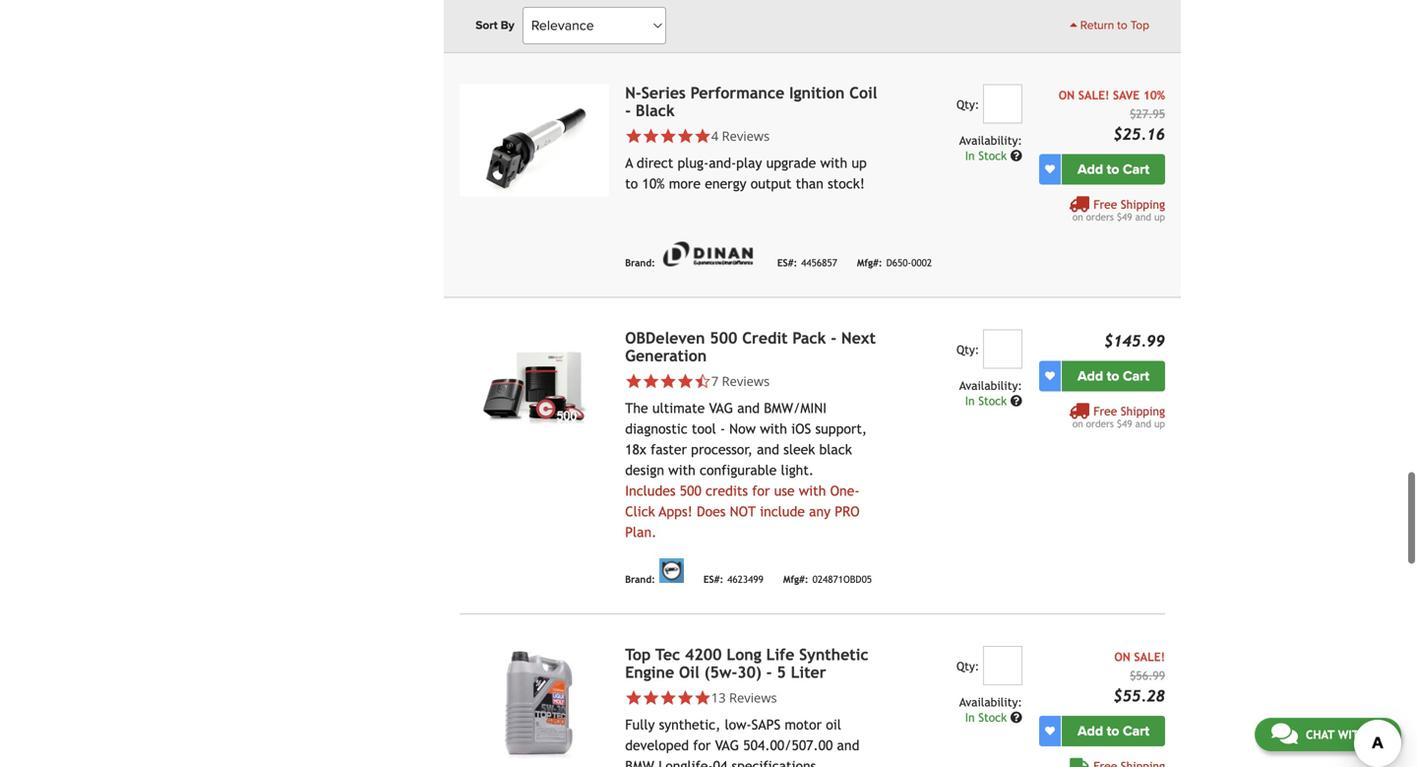 Task type: describe. For each thing, give the bounding box(es) containing it.
motor
[[785, 717, 822, 732]]

3 qty: from the top
[[957, 659, 980, 673]]

13 reviews
[[712, 689, 777, 706]]

for inside fully synthetic, low-saps motor oil developed for vag 504.00/507.00 and bmw longlife-04 specifications
[[693, 737, 711, 753]]

question circle image for $145.99
[[1011, 395, 1023, 406]]

n-series performance ignition coil - black
[[625, 83, 878, 119]]

upgrade
[[767, 155, 817, 171]]

- inside obdeleven 500 credit pack - next generation
[[831, 329, 837, 347]]

long
[[727, 645, 762, 663]]

$27.95
[[1130, 107, 1166, 120]]

and-
[[709, 155, 737, 171]]

tool
[[692, 421, 716, 436]]

2 add to cart button from the top
[[1062, 361, 1166, 391]]

30)
[[738, 663, 762, 681]]

504.00/507.00
[[744, 737, 833, 753]]

1 7 reviews link from the left
[[625, 372, 880, 390]]

2 4 reviews link from the left
[[712, 127, 770, 145]]

add for $25.16
[[1078, 161, 1104, 178]]

sort
[[476, 18, 498, 33]]

2 $49 from the top
[[1117, 418, 1133, 429]]

synthetic,
[[659, 717, 721, 732]]

qty: for obdeleven 500 credit pack - next generation
[[957, 342, 980, 356]]

return to top
[[1078, 18, 1150, 33]]

liter
[[791, 663, 827, 681]]

fully synthetic, low-saps motor oil developed for vag 504.00/507.00 and bmw longlife-04 specifications
[[625, 717, 860, 767]]

and inside fully synthetic, low-saps motor oil developed for vag 504.00/507.00 and bmw longlife-04 specifications
[[837, 737, 860, 753]]

longlife-
[[659, 758, 713, 767]]

to down $55.28
[[1107, 723, 1120, 739]]

n-
[[625, 83, 642, 102]]

ignition
[[790, 83, 845, 102]]

1 brand: from the top
[[625, 12, 656, 23]]

saps
[[752, 717, 781, 732]]

sort by
[[476, 18, 515, 33]]

mfg#: for obdeleven 500 credit pack - next generation
[[784, 574, 809, 585]]

availability: for $145.99
[[960, 378, 1023, 392]]

3 stock from the top
[[979, 710, 1007, 724]]

specifications
[[732, 758, 817, 767]]

light.
[[781, 462, 814, 478]]

low-
[[725, 717, 752, 732]]

with up any
[[799, 483, 826, 499]]

return
[[1081, 18, 1115, 33]]

plug-
[[678, 155, 709, 171]]

13
[[712, 689, 726, 706]]

stock for on sale!                         save 10%
[[979, 149, 1007, 162]]

the
[[625, 400, 648, 416]]

direct
[[637, 155, 674, 171]]

and down $145.99
[[1136, 418, 1152, 429]]

$55.28
[[1114, 687, 1166, 705]]

es#1306829 - 2011 - top tec 4200 long life synthetic engine oil (5w-30) - 5 liter - fully synthetic, low-saps motor oil developed for vag 504.00/507.00 and bmw longlife-04 specifications - liqui-moly - audi bmw volkswagen image
[[460, 646, 610, 758]]

- inside the ultimate vag and bmw/mini diagnostic tool - now with ios support, 18x faster processor, and sleek black design with configurable light. includes 500 credits for use with one- click apps! does not include any pro plan.
[[721, 421, 726, 436]]

generation
[[625, 346, 707, 365]]

cart for $55.28
[[1123, 723, 1150, 739]]

oil
[[679, 663, 700, 681]]

obdeleven 500 credit pack - next generation link
[[625, 329, 876, 365]]

1 4 reviews link from the left
[[625, 127, 880, 145]]

es#: for black
[[778, 257, 798, 268]]

next
[[842, 329, 876, 347]]

2 add from the top
[[1078, 368, 1104, 384]]

in stock for on sale!                         save 10%
[[966, 149, 1011, 162]]

a
[[625, 155, 633, 171]]

use
[[775, 483, 795, 499]]

not
[[730, 503, 756, 519]]

1 shipping from the top
[[1121, 197, 1166, 211]]

stock!
[[828, 176, 865, 191]]

10% inside a direct plug-and-play upgrade with up to 10% more energy output than stock!
[[642, 176, 665, 191]]

to down $145.99
[[1107, 368, 1120, 384]]

star image inside 7 reviews link
[[660, 372, 677, 390]]

performance
[[691, 83, 785, 102]]

credit
[[743, 329, 788, 347]]

black
[[820, 441, 852, 457]]

dinan - corporate logo image
[[660, 242, 758, 266]]

es#: 4456857
[[778, 257, 838, 268]]

energy
[[705, 176, 747, 191]]

in stock for $145.99
[[966, 394, 1011, 407]]

reviews for performance
[[722, 127, 770, 145]]

es#4456857 - d650-0002 - n-series performance ignition coil - black - a direct plug-and-play upgrade with up to 10% more energy output than stock! - dinan - bmw mini image
[[460, 84, 610, 196]]

to inside a direct plug-and-play upgrade with up to 10% more energy output than stock!
[[625, 176, 638, 191]]

on sale! $56.99 $55.28
[[1114, 650, 1166, 705]]

d650-
[[887, 257, 912, 268]]

add to cart for $55.28
[[1078, 723, 1150, 739]]

top inside top tec 4200 long life synthetic engine oil (5w-30) - 5 liter
[[625, 645, 651, 663]]

1 $49 from the top
[[1117, 211, 1133, 222]]

bmw
[[625, 758, 655, 767]]

top tec 4200 long life synthetic engine oil (5w-30) - 5 liter
[[625, 645, 869, 681]]

es#: for generation
[[704, 574, 724, 585]]

mfg#: 024871obd05
[[784, 574, 872, 585]]

save
[[1114, 88, 1140, 102]]

add to cart button for $25.16
[[1062, 154, 1166, 184]]

5
[[777, 663, 786, 681]]

2 7 reviews link from the left
[[712, 372, 770, 390]]

click
[[625, 503, 655, 519]]

question circle image for on sale!                         save 10%
[[1011, 149, 1023, 161]]

3 availability: from the top
[[960, 695, 1023, 709]]

18x
[[625, 441, 647, 457]]

in for obdeleven 500 credit pack - next generation
[[966, 394, 975, 407]]

includes
[[625, 483, 676, 499]]

add to cart for $25.16
[[1078, 161, 1150, 178]]

with down 'faster'
[[669, 462, 696, 478]]

0002
[[912, 257, 933, 268]]

4623499
[[728, 574, 764, 585]]

stock for $145.99
[[979, 394, 1007, 407]]

include
[[760, 503, 805, 519]]

apps!
[[659, 503, 693, 519]]

024871obd05
[[813, 574, 872, 585]]

1 orders from the top
[[1087, 211, 1115, 222]]

and down $25.16
[[1136, 211, 1152, 222]]

chat with us link
[[1255, 718, 1402, 751]]

on sale!                         save 10% $27.95 $25.16
[[1059, 88, 1166, 143]]

4200
[[685, 645, 722, 663]]

return to top link
[[1071, 17, 1150, 34]]

3 question circle image from the top
[[1011, 711, 1023, 723]]

ios
[[792, 421, 812, 436]]

diagnostic
[[625, 421, 688, 436]]

- inside top tec 4200 long life synthetic engine oil (5w-30) - 5 liter
[[767, 663, 773, 681]]

3 in stock from the top
[[966, 710, 1011, 724]]

with left us at the right
[[1339, 728, 1368, 741]]

coil
[[850, 83, 878, 102]]

2 shipping from the top
[[1121, 404, 1166, 418]]

faster
[[651, 441, 687, 457]]

to down $25.16
[[1107, 161, 1120, 178]]

obdeleven
[[625, 329, 705, 347]]

any
[[809, 503, 831, 519]]

2 orders from the top
[[1087, 418, 1115, 429]]

comments image
[[1272, 722, 1299, 745]]

half star image
[[694, 372, 712, 390]]

obdeleven - corporate logo image
[[660, 558, 684, 583]]

and left sleek on the right
[[757, 441, 780, 457]]

oil
[[826, 717, 842, 732]]

in for n-series performance ignition coil - black
[[966, 149, 975, 162]]

2 13 reviews link from the left
[[712, 689, 777, 706]]



Task type: vqa. For each thing, say whether or not it's contained in the screenshot.
'Product' within the VIEW PRODUCT link
no



Task type: locate. For each thing, give the bounding box(es) containing it.
0 vertical spatial 500
[[710, 329, 738, 347]]

2 vertical spatial up
[[1155, 418, 1166, 429]]

up up stock!
[[852, 155, 867, 171]]

on left save
[[1059, 88, 1075, 102]]

1 vertical spatial sale!
[[1135, 650, 1166, 663]]

cart down $55.28
[[1123, 723, 1150, 739]]

plan.
[[625, 524, 657, 540]]

n-series performance ignition coil - black link
[[625, 83, 878, 119]]

0 horizontal spatial es#:
[[704, 574, 724, 585]]

sale! for $55.28
[[1135, 650, 1166, 663]]

2 in stock from the top
[[966, 394, 1011, 407]]

es#: 4623499
[[704, 574, 764, 585]]

shipping down $145.99
[[1121, 404, 1166, 418]]

sale! inside on sale! $56.99 $55.28
[[1135, 650, 1166, 663]]

None number field
[[983, 84, 1023, 123], [983, 329, 1023, 369], [983, 646, 1023, 685], [983, 84, 1023, 123], [983, 329, 1023, 369], [983, 646, 1023, 685]]

stock
[[979, 149, 1007, 162], [979, 394, 1007, 407], [979, 710, 1007, 724]]

for left use
[[753, 483, 770, 499]]

1 vertical spatial add
[[1078, 368, 1104, 384]]

1 13 reviews link from the left
[[625, 689, 880, 706]]

0 vertical spatial vag
[[709, 400, 734, 416]]

orders
[[1087, 211, 1115, 222], [1087, 418, 1115, 429]]

up
[[852, 155, 867, 171], [1155, 211, 1166, 222], [1155, 418, 1166, 429]]

2 vertical spatial qty:
[[957, 659, 980, 673]]

chat with us
[[1307, 728, 1385, 741]]

on for $55.28
[[1115, 650, 1131, 663]]

7 reviews link
[[625, 372, 880, 390], [712, 372, 770, 390]]

es#4623499 - 024871obd05 - obdeleven 500 credit pack - next generation - the ultimate vag and bmw/mini diagnostic tool - now with ios support, 18x faster processor, and sleek black design with configurable light. - obdeleven - audi bmw volkswagen mini image
[[460, 329, 610, 441]]

reviews down the '30)'
[[730, 689, 777, 706]]

0 vertical spatial on
[[1059, 88, 1075, 102]]

sale! up the $56.99
[[1135, 650, 1166, 663]]

1 horizontal spatial es#:
[[778, 257, 798, 268]]

500 left credit
[[710, 329, 738, 347]]

0 vertical spatial shipping
[[1121, 197, 1166, 211]]

vag inside the ultimate vag and bmw/mini diagnostic tool - now with ios support, 18x faster processor, and sleek black design with configurable light. includes 500 credits for use with one- click apps! does not include any pro plan.
[[709, 400, 734, 416]]

0 vertical spatial add to wish list image
[[1046, 371, 1056, 381]]

0 vertical spatial free shipping on orders $49 and up
[[1073, 197, 1166, 222]]

up down $25.16
[[1155, 211, 1166, 222]]

-
[[625, 101, 631, 119], [831, 329, 837, 347], [721, 421, 726, 436], [767, 663, 773, 681]]

1 vertical spatial add to cart
[[1078, 368, 1150, 384]]

1 vertical spatial 500
[[680, 483, 702, 499]]

7
[[712, 372, 719, 390]]

0 horizontal spatial 10%
[[642, 176, 665, 191]]

3 add to cart from the top
[[1078, 723, 1150, 739]]

1 horizontal spatial on
[[1115, 650, 1131, 663]]

pack
[[793, 329, 826, 347]]

2 vertical spatial add
[[1078, 723, 1104, 739]]

bmw/mini
[[764, 400, 827, 416]]

add to cart button down $55.28
[[1062, 716, 1166, 746]]

$49 down $25.16
[[1117, 211, 1133, 222]]

2 on from the top
[[1073, 418, 1084, 429]]

add to cart
[[1078, 161, 1150, 178], [1078, 368, 1150, 384], [1078, 723, 1150, 739]]

1 stock from the top
[[979, 149, 1007, 162]]

reviews for credit
[[722, 372, 770, 390]]

brand: for obdeleven
[[625, 574, 656, 585]]

on inside on sale! $56.99 $55.28
[[1115, 650, 1131, 663]]

add to cart button down $145.99
[[1062, 361, 1166, 391]]

2 vertical spatial stock
[[979, 710, 1007, 724]]

1 vertical spatial on
[[1115, 650, 1131, 663]]

add to cart button down $25.16
[[1062, 154, 1166, 184]]

vag up 04
[[715, 737, 740, 753]]

0 vertical spatial reviews
[[722, 127, 770, 145]]

one-
[[831, 483, 860, 499]]

sale! left save
[[1079, 88, 1110, 102]]

1 availability: from the top
[[960, 133, 1023, 147]]

1 horizontal spatial top
[[1131, 18, 1150, 33]]

sleek
[[784, 441, 816, 457]]

1 vertical spatial add to cart button
[[1062, 361, 1166, 391]]

1 question circle image from the top
[[1011, 149, 1023, 161]]

does
[[697, 503, 726, 519]]

developed
[[625, 737, 689, 753]]

add to cart down $55.28
[[1078, 723, 1150, 739]]

2 question circle image from the top
[[1011, 395, 1023, 406]]

design
[[625, 462, 665, 478]]

1 vertical spatial reviews
[[722, 372, 770, 390]]

1 vertical spatial cart
[[1123, 368, 1150, 384]]

2 free shipping on orders $49 and up from the top
[[1073, 404, 1166, 429]]

add for $55.28
[[1078, 723, 1104, 739]]

- inside n-series performance ignition coil - black
[[625, 101, 631, 119]]

processor,
[[691, 441, 753, 457]]

0 vertical spatial qty:
[[957, 97, 980, 111]]

1 vertical spatial orders
[[1087, 418, 1115, 429]]

2 vertical spatial availability:
[[960, 695, 1023, 709]]

10%
[[1144, 88, 1166, 102], [642, 176, 665, 191]]

1 vertical spatial shipping
[[1121, 404, 1166, 418]]

add
[[1078, 161, 1104, 178], [1078, 368, 1104, 384], [1078, 723, 1104, 739]]

for inside the ultimate vag and bmw/mini diagnostic tool - now with ios support, 18x faster processor, and sleek black design with configurable light. includes 500 credits for use with one- click apps! does not include any pro plan.
[[753, 483, 770, 499]]

on inside on sale!                         save 10% $27.95 $25.16
[[1059, 88, 1075, 102]]

0 horizontal spatial mfg#:
[[784, 574, 809, 585]]

availability: for on sale!                         save 10%
[[960, 133, 1023, 147]]

caret up image
[[1071, 19, 1078, 31]]

0 vertical spatial brand:
[[625, 12, 656, 23]]

and up now
[[738, 400, 760, 416]]

vag inside fully synthetic, low-saps motor oil developed for vag 504.00/507.00 and bmw longlife-04 specifications
[[715, 737, 740, 753]]

brand:
[[625, 12, 656, 23], [625, 257, 656, 268], [625, 574, 656, 585]]

mfg#: for n-series performance ignition coil - black
[[857, 257, 883, 268]]

for up longlife-
[[693, 737, 711, 753]]

0 vertical spatial on
[[1073, 211, 1084, 222]]

mfg#: left the d650-
[[857, 257, 883, 268]]

0 vertical spatial stock
[[979, 149, 1007, 162]]

and down oil
[[837, 737, 860, 753]]

es#: left 4623499
[[704, 574, 724, 585]]

1 vertical spatial up
[[1155, 211, 1166, 222]]

1 vertical spatial for
[[693, 737, 711, 753]]

2 add to cart from the top
[[1078, 368, 1150, 384]]

es#:
[[778, 257, 798, 268], [704, 574, 724, 585]]

sale! inside on sale!                         save 10% $27.95 $25.16
[[1079, 88, 1110, 102]]

brand: left dinan - corporate logo
[[625, 257, 656, 268]]

2 cart from the top
[[1123, 368, 1150, 384]]

mfg#:
[[857, 257, 883, 268], [784, 574, 809, 585]]

cart for $25.16
[[1123, 161, 1150, 178]]

add to cart down $145.99
[[1078, 368, 1150, 384]]

0 vertical spatial add
[[1078, 161, 1104, 178]]

1 horizontal spatial 10%
[[1144, 88, 1166, 102]]

0 vertical spatial $49
[[1117, 211, 1133, 222]]

1 qty: from the top
[[957, 97, 980, 111]]

with up stock!
[[821, 155, 848, 171]]

1 add to wish list image from the top
[[1046, 371, 1056, 381]]

0 vertical spatial availability:
[[960, 133, 1023, 147]]

1 add from the top
[[1078, 161, 1104, 178]]

- right pack
[[831, 329, 837, 347]]

vag up tool
[[709, 400, 734, 416]]

with
[[821, 155, 848, 171], [760, 421, 788, 436], [669, 462, 696, 478], [799, 483, 826, 499], [1339, 728, 1368, 741]]

1 add to cart from the top
[[1078, 161, 1150, 178]]

top
[[1131, 18, 1150, 33], [625, 645, 651, 663]]

add to cart button for $55.28
[[1062, 716, 1166, 746]]

series
[[642, 83, 686, 102]]

free down $145.99
[[1094, 404, 1118, 418]]

$25.16
[[1114, 125, 1166, 143]]

0 vertical spatial free
[[1094, 197, 1118, 211]]

top tec 4200 long life synthetic engine oil (5w-30) - 5 liter link
[[625, 645, 869, 681]]

1 vertical spatial stock
[[979, 394, 1007, 407]]

500 inside the ultimate vag and bmw/mini diagnostic tool - now with ios support, 18x faster processor, and sleek black design with configurable light. includes 500 credits for use with one- click apps! does not include any pro plan.
[[680, 483, 702, 499]]

04
[[713, 758, 728, 767]]

1 vertical spatial es#:
[[704, 574, 724, 585]]

brand: left liqui-moly - corporate logo
[[625, 12, 656, 23]]

0 vertical spatial 10%
[[1144, 88, 1166, 102]]

2 vertical spatial in stock
[[966, 710, 1011, 724]]

2 qty: from the top
[[957, 342, 980, 356]]

qty:
[[957, 97, 980, 111], [957, 342, 980, 356], [957, 659, 980, 673]]

1 vertical spatial availability:
[[960, 378, 1023, 392]]

cart down $145.99
[[1123, 368, 1150, 384]]

1 free shipping on orders $49 and up from the top
[[1073, 197, 1166, 222]]

qty: for n-series performance ignition coil - black
[[957, 97, 980, 111]]

3 in from the top
[[966, 710, 975, 724]]

reviews up play
[[722, 127, 770, 145]]

engine
[[625, 663, 675, 681]]

0 vertical spatial orders
[[1087, 211, 1115, 222]]

4
[[712, 127, 719, 145]]

mfg#: left 024871obd05 at the right
[[784, 574, 809, 585]]

0 vertical spatial in
[[966, 149, 975, 162]]

2 stock from the top
[[979, 394, 1007, 407]]

4 reviews
[[712, 127, 770, 145]]

free shipping on orders $49 and up down $145.99
[[1073, 404, 1166, 429]]

1 in stock from the top
[[966, 149, 1011, 162]]

0 horizontal spatial on
[[1059, 88, 1075, 102]]

1 vertical spatial $49
[[1117, 418, 1133, 429]]

with inside a direct plug-and-play upgrade with up to 10% more energy output than stock!
[[821, 155, 848, 171]]

1 vertical spatial in stock
[[966, 394, 1011, 407]]

1 horizontal spatial sale!
[[1135, 650, 1166, 663]]

brand: left obdeleven - corporate logo
[[625, 574, 656, 585]]

1 add to cart button from the top
[[1062, 154, 1166, 184]]

$145.99
[[1105, 332, 1166, 350]]

reviews
[[722, 127, 770, 145], [722, 372, 770, 390], [730, 689, 777, 706]]

500 up 'apps!'
[[680, 483, 702, 499]]

0 horizontal spatial sale!
[[1079, 88, 1110, 102]]

4456857
[[802, 257, 838, 268]]

3 add to cart button from the top
[[1062, 716, 1166, 746]]

availability:
[[960, 133, 1023, 147], [960, 378, 1023, 392], [960, 695, 1023, 709]]

3 brand: from the top
[[625, 574, 656, 585]]

top right "return"
[[1131, 18, 1150, 33]]

1 horizontal spatial for
[[753, 483, 770, 499]]

credits
[[706, 483, 748, 499]]

1 vertical spatial add to wish list image
[[1046, 726, 1056, 736]]

0 horizontal spatial 500
[[680, 483, 702, 499]]

on for $25.16
[[1059, 88, 1075, 102]]

1 vertical spatial mfg#:
[[784, 574, 809, 585]]

shipping down $25.16
[[1121, 197, 1166, 211]]

(5w-
[[705, 663, 738, 681]]

up down $145.99
[[1155, 418, 1166, 429]]

1 vertical spatial top
[[625, 645, 651, 663]]

10% up $27.95
[[1144, 88, 1166, 102]]

1 vertical spatial free
[[1094, 404, 1118, 418]]

1 vertical spatial qty:
[[957, 342, 980, 356]]

1 vertical spatial vag
[[715, 737, 740, 753]]

cart
[[1123, 161, 1150, 178], [1123, 368, 1150, 384], [1123, 723, 1150, 739]]

500
[[710, 329, 738, 347], [680, 483, 702, 499]]

us
[[1371, 728, 1385, 741]]

2 vertical spatial add to cart
[[1078, 723, 1150, 739]]

1 free from the top
[[1094, 197, 1118, 211]]

with left ios
[[760, 421, 788, 436]]

mfg#: d650-0002
[[857, 257, 933, 268]]

1 vertical spatial brand:
[[625, 257, 656, 268]]

1 in from the top
[[966, 149, 975, 162]]

- right tool
[[721, 421, 726, 436]]

2 availability: from the top
[[960, 378, 1023, 392]]

2 in from the top
[[966, 394, 975, 407]]

1 on from the top
[[1073, 211, 1084, 222]]

0 horizontal spatial top
[[625, 645, 651, 663]]

0 vertical spatial top
[[1131, 18, 1150, 33]]

1 vertical spatial in
[[966, 394, 975, 407]]

1 vertical spatial 10%
[[642, 176, 665, 191]]

2 free from the top
[[1094, 404, 1118, 418]]

more
[[669, 176, 701, 191]]

on up the $56.99
[[1115, 650, 1131, 663]]

the ultimate vag and bmw/mini diagnostic tool - now with ios support, 18x faster processor, and sleek black design with configurable light. includes 500 credits for use with one- click apps! does not include any pro plan.
[[625, 400, 867, 540]]

- left 'black'
[[625, 101, 631, 119]]

1 vertical spatial question circle image
[[1011, 395, 1023, 406]]

1 horizontal spatial mfg#:
[[857, 257, 883, 268]]

fully
[[625, 717, 655, 732]]

to down a
[[625, 176, 638, 191]]

0 vertical spatial add to cart
[[1078, 161, 1150, 178]]

obdeleven 500 credit pack - next generation
[[625, 329, 876, 365]]

brand: for n-
[[625, 257, 656, 268]]

2 vertical spatial question circle image
[[1011, 711, 1023, 723]]

add to wish list image
[[1046, 371, 1056, 381], [1046, 726, 1056, 736]]

1 vertical spatial on
[[1073, 418, 1084, 429]]

than
[[796, 176, 824, 191]]

1 vertical spatial free shipping on orders $49 and up
[[1073, 404, 1166, 429]]

star image
[[625, 127, 643, 145], [643, 127, 660, 145], [660, 127, 677, 145], [625, 372, 643, 390], [643, 372, 660, 390], [677, 372, 694, 390], [625, 689, 643, 706], [643, 689, 660, 706], [677, 689, 694, 706]]

3 cart from the top
[[1123, 723, 1150, 739]]

0 vertical spatial for
[[753, 483, 770, 499]]

sale! for $25.16
[[1079, 88, 1110, 102]]

10% down direct
[[642, 176, 665, 191]]

pro
[[835, 503, 860, 519]]

0 vertical spatial add to cart button
[[1062, 154, 1166, 184]]

es#: left '4456857'
[[778, 257, 798, 268]]

10% inside on sale!                         save 10% $27.95 $25.16
[[1144, 88, 1166, 102]]

and
[[1136, 211, 1152, 222], [738, 400, 760, 416], [1136, 418, 1152, 429], [757, 441, 780, 457], [837, 737, 860, 753]]

1 cart from the top
[[1123, 161, 1150, 178]]

shipping
[[1121, 197, 1166, 211], [1121, 404, 1166, 418]]

$56.99
[[1130, 668, 1166, 682]]

free down $25.16
[[1094, 197, 1118, 211]]

reviews right 7
[[722, 372, 770, 390]]

add to cart down $25.16
[[1078, 161, 1150, 178]]

free shipping on orders $49 and up
[[1073, 197, 1166, 222], [1073, 404, 1166, 429]]

add to cart button
[[1062, 154, 1166, 184], [1062, 361, 1166, 391], [1062, 716, 1166, 746]]

3 add from the top
[[1078, 723, 1104, 739]]

up inside a direct plug-and-play upgrade with up to 10% more energy output than stock!
[[852, 155, 867, 171]]

cart down $25.16
[[1123, 161, 1150, 178]]

free shipping on orders $49 and up down $25.16
[[1073, 197, 1166, 222]]

star image
[[677, 127, 694, 145], [694, 127, 712, 145], [660, 372, 677, 390], [660, 689, 677, 706], [694, 689, 712, 706]]

life
[[767, 645, 795, 663]]

0 vertical spatial question circle image
[[1011, 149, 1023, 161]]

add to wish list image
[[1046, 164, 1056, 174]]

2 vertical spatial brand:
[[625, 574, 656, 585]]

ultimate
[[653, 400, 705, 416]]

2 vertical spatial reviews
[[730, 689, 777, 706]]

500 inside obdeleven 500 credit pack - next generation
[[710, 329, 738, 347]]

top left tec
[[625, 645, 651, 663]]

synthetic
[[800, 645, 869, 663]]

1 horizontal spatial 500
[[710, 329, 738, 347]]

a direct plug-and-play upgrade with up to 10% more energy output than stock!
[[625, 155, 867, 191]]

0 vertical spatial in stock
[[966, 149, 1011, 162]]

0 horizontal spatial for
[[693, 737, 711, 753]]

orders down $145.99
[[1087, 418, 1115, 429]]

2 vertical spatial add to cart button
[[1062, 716, 1166, 746]]

0 vertical spatial sale!
[[1079, 88, 1110, 102]]

- left 5
[[767, 663, 773, 681]]

2 add to wish list image from the top
[[1046, 726, 1056, 736]]

2 vertical spatial in
[[966, 710, 975, 724]]

$49 down $145.99
[[1117, 418, 1133, 429]]

orders down $25.16
[[1087, 211, 1115, 222]]

0 vertical spatial es#:
[[778, 257, 798, 268]]

question circle image
[[1011, 149, 1023, 161], [1011, 395, 1023, 406], [1011, 711, 1023, 723]]

free
[[1094, 197, 1118, 211], [1094, 404, 1118, 418]]

2 vertical spatial cart
[[1123, 723, 1150, 739]]

chat
[[1307, 728, 1335, 741]]

0 vertical spatial up
[[852, 155, 867, 171]]

now
[[730, 421, 756, 436]]

2 brand: from the top
[[625, 257, 656, 268]]

0 vertical spatial cart
[[1123, 161, 1150, 178]]

liqui-moly - corporate logo image
[[660, 0, 696, 21]]

to right "return"
[[1118, 18, 1128, 33]]

0 vertical spatial mfg#:
[[857, 257, 883, 268]]



